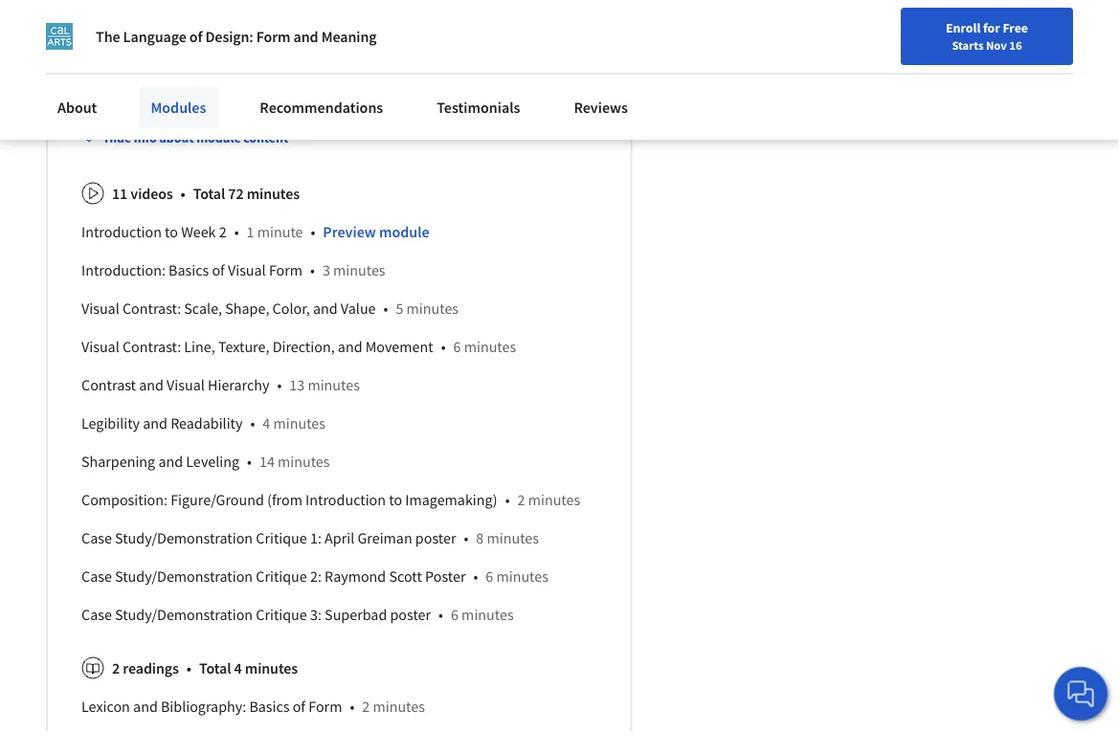 Task type: locate. For each thing, give the bounding box(es) containing it.
1 critique from the top
[[256, 529, 307, 548]]

2 case from the top
[[81, 567, 112, 586]]

6 down poster
[[451, 606, 459, 625]]

2 down superbad at the left bottom of page
[[362, 698, 370, 717]]

imagemaking)
[[405, 491, 498, 510]]

11 videos
[[112, 84, 172, 104], [112, 184, 173, 203]]

1 vertical spatial total
[[199, 659, 231, 678]]

0 vertical spatial of
[[189, 27, 202, 46]]

2 readings up lexicon
[[112, 659, 179, 678]]

testimonials link
[[426, 86, 532, 128]]

0 horizontal spatial 4
[[234, 659, 242, 678]]

0 vertical spatial study/demonstration
[[115, 529, 253, 548]]

meaning
[[321, 27, 377, 46]]

2 vertical spatial critique
[[256, 606, 307, 625]]

total
[[193, 184, 225, 203], [199, 659, 231, 678]]

• right minute
[[311, 222, 315, 242]]

0 vertical spatial basics
[[169, 261, 209, 280]]

videos down included
[[130, 84, 172, 104]]

april
[[325, 529, 355, 548]]

72
[[228, 184, 244, 203]]

module right preview
[[379, 222, 430, 242]]

1 horizontal spatial basics
[[249, 698, 290, 717]]

poster
[[425, 567, 466, 586]]

16
[[1010, 37, 1023, 53]]

chat with us image
[[1066, 679, 1097, 710]]

of
[[189, 27, 202, 46], [212, 261, 225, 280], [293, 698, 306, 717]]

2 readings up the 'content'
[[233, 84, 299, 104]]

of left design:
[[189, 27, 202, 46]]

to left week
[[165, 222, 178, 242]]

introduction: basics of visual form • 3 minutes
[[81, 261, 386, 280]]

0 horizontal spatial readings
[[123, 659, 179, 678]]

(from
[[267, 491, 303, 510]]

0 vertical spatial 11
[[112, 84, 127, 104]]

2 vertical spatial study/demonstration
[[115, 606, 253, 625]]

introduction
[[81, 222, 162, 242], [306, 491, 386, 510]]

4 up 14
[[263, 414, 270, 433]]

1 horizontal spatial module
[[379, 222, 430, 242]]

3 critique from the top
[[256, 606, 307, 625]]

2:
[[310, 567, 322, 586]]

2
[[233, 84, 241, 104], [219, 222, 227, 242], [518, 491, 525, 510], [112, 659, 120, 678], [362, 698, 370, 717]]

1 contrast: from the top
[[123, 299, 181, 318]]

minutes
[[247, 184, 300, 203], [333, 261, 386, 280], [407, 299, 459, 318], [464, 337, 516, 357], [308, 376, 360, 395], [273, 414, 326, 433], [278, 452, 330, 471], [528, 491, 581, 510], [487, 529, 539, 548], [497, 567, 549, 586], [462, 606, 514, 625], [245, 659, 298, 678], [373, 698, 425, 717]]

the
[[96, 27, 120, 46]]

2 11 from the top
[[112, 184, 128, 203]]

0 vertical spatial videos
[[130, 84, 172, 104]]

1 horizontal spatial 2 readings
[[233, 84, 299, 104]]

and down 'value'
[[338, 337, 363, 357]]

contrast: down 'introduction:'
[[123, 299, 181, 318]]

0 vertical spatial contrast:
[[123, 299, 181, 318]]

0 horizontal spatial 1
[[247, 222, 254, 242]]

0 horizontal spatial of
[[189, 27, 202, 46]]

1 vertical spatial 2 readings
[[112, 659, 179, 678]]

contrast: for line,
[[123, 337, 181, 357]]

•
[[181, 184, 186, 203], [234, 222, 239, 242], [311, 222, 315, 242], [310, 261, 315, 280], [384, 299, 388, 318], [441, 337, 446, 357], [277, 376, 282, 395], [250, 414, 255, 433], [247, 452, 252, 471], [505, 491, 510, 510], [464, 529, 469, 548], [474, 567, 478, 586], [439, 606, 443, 625], [187, 659, 191, 678], [350, 698, 355, 717]]

0 vertical spatial total
[[193, 184, 225, 203]]

• right movement
[[441, 337, 446, 357]]

superbad
[[325, 606, 387, 625]]

1 horizontal spatial 4
[[263, 414, 270, 433]]

2 right "imagemaking)" at the left bottom of the page
[[518, 491, 525, 510]]

• up the bibliography:
[[187, 659, 191, 678]]

6 for case study/demonstration critique 2: raymond scott poster
[[486, 567, 494, 586]]

4 up lexicon and bibliography: basics of form • 2 minutes
[[234, 659, 242, 678]]

introduction up 'introduction:'
[[81, 222, 162, 242]]

1
[[360, 84, 368, 104], [247, 222, 254, 242]]

0 vertical spatial 4
[[263, 414, 270, 433]]

0 horizontal spatial module
[[196, 130, 241, 147]]

and right the contrast
[[139, 376, 164, 395]]

module right about
[[196, 130, 241, 147]]

• up week
[[181, 184, 186, 203]]

1 vertical spatial 4
[[234, 659, 242, 678]]

contrast
[[81, 376, 136, 395]]

2 critique from the top
[[256, 567, 307, 586]]

3 study/demonstration from the top
[[115, 606, 253, 625]]

visual up the shape, in the top left of the page
[[228, 261, 266, 280]]

recommendations link
[[248, 86, 395, 128]]

case for case study/demonstration critique 1: april greiman poster
[[81, 529, 112, 548]]

1 vertical spatial contrast:
[[123, 337, 181, 357]]

0 vertical spatial critique
[[256, 529, 307, 548]]

1 vertical spatial poster
[[390, 606, 431, 625]]

0 vertical spatial case
[[81, 529, 112, 548]]

introduction:
[[81, 261, 166, 280]]

14
[[260, 452, 275, 471]]

• right poster
[[474, 567, 478, 586]]

6 right movement
[[454, 337, 461, 357]]

11
[[112, 84, 127, 104], [112, 184, 128, 203]]

visual up the contrast
[[81, 337, 119, 357]]

1 vertical spatial videos
[[131, 184, 173, 203]]

4
[[263, 414, 270, 433], [234, 659, 242, 678]]

1 vertical spatial module
[[379, 222, 430, 242]]

poster down scott at the left of the page
[[390, 606, 431, 625]]

1 left minute
[[247, 222, 254, 242]]

0 vertical spatial 11 videos
[[112, 84, 172, 104]]

menu item
[[788, 19, 911, 81]]

• left 13
[[277, 376, 282, 395]]

2 horizontal spatial of
[[293, 698, 306, 717]]

1 horizontal spatial 1
[[360, 84, 368, 104]]

and left leveling
[[158, 452, 183, 471]]

1 study/demonstration from the top
[[115, 529, 253, 548]]

module inside "region"
[[379, 222, 430, 242]]

1 vertical spatial readings
[[123, 659, 179, 678]]

1:
[[310, 529, 322, 548]]

2 videos from the top
[[131, 184, 173, 203]]

2 vertical spatial case
[[81, 606, 112, 625]]

8
[[476, 529, 484, 548]]

1 case from the top
[[81, 529, 112, 548]]

1 vertical spatial study/demonstration
[[115, 567, 253, 586]]

total up the bibliography:
[[199, 659, 231, 678]]

1 horizontal spatial of
[[212, 261, 225, 280]]

1 11 videos from the top
[[112, 84, 172, 104]]

1 horizontal spatial introduction
[[306, 491, 386, 510]]

form up color,
[[269, 261, 303, 280]]

case
[[81, 529, 112, 548], [81, 567, 112, 586], [81, 606, 112, 625]]

legibility and readability • 4 minutes
[[81, 414, 326, 433]]

2 contrast: from the top
[[123, 337, 181, 357]]

1 vertical spatial critique
[[256, 567, 307, 586]]

form
[[256, 27, 291, 46], [269, 261, 303, 280], [309, 698, 342, 717]]

11 videos down what's included
[[112, 84, 172, 104]]

form for visual
[[269, 261, 303, 280]]

form down 3:
[[309, 698, 342, 717]]

hide info about module content region
[[81, 167, 597, 733]]

form for design:
[[256, 27, 291, 46]]

about
[[57, 98, 97, 117]]

2 readings
[[233, 84, 299, 104], [112, 659, 179, 678]]

1 vertical spatial 6
[[486, 567, 494, 586]]

of for basics
[[212, 261, 225, 280]]

11 down hide on the left of page
[[112, 184, 128, 203]]

basics down • total 4 minutes
[[249, 698, 290, 717]]

and
[[294, 27, 319, 46], [313, 299, 338, 318], [338, 337, 363, 357], [139, 376, 164, 395], [143, 414, 168, 433], [158, 452, 183, 471], [133, 698, 158, 717]]

raymond
[[325, 567, 386, 586]]

1 vertical spatial 1
[[247, 222, 254, 242]]

and left 'value'
[[313, 299, 338, 318]]

critique left 3:
[[256, 606, 307, 625]]

• left 14
[[247, 452, 252, 471]]

poster
[[416, 529, 456, 548], [390, 606, 431, 625]]

videos down 'info'
[[131, 184, 173, 203]]

2 study/demonstration from the top
[[115, 567, 253, 586]]

1 vertical spatial of
[[212, 261, 225, 280]]

of down • total 4 minutes
[[293, 698, 306, 717]]

readings up lexicon
[[123, 659, 179, 678]]

2 right week
[[219, 222, 227, 242]]

videos
[[130, 84, 172, 104], [131, 184, 173, 203]]

0 horizontal spatial to
[[165, 222, 178, 242]]

None search field
[[242, 12, 386, 50]]

poster up poster
[[416, 529, 456, 548]]

1 horizontal spatial readings
[[244, 84, 299, 104]]

total left "72"
[[193, 184, 225, 203]]

0 vertical spatial readings
[[244, 84, 299, 104]]

case for case study/demonstration critique 2: raymond scott poster
[[81, 567, 112, 586]]

6 right poster
[[486, 567, 494, 586]]

basics down week
[[169, 261, 209, 280]]

1 vertical spatial case
[[81, 567, 112, 586]]

1 vertical spatial basics
[[249, 698, 290, 717]]

module
[[196, 130, 241, 147], [379, 222, 430, 242]]

0 horizontal spatial 2 readings
[[112, 659, 179, 678]]

• left 8 at bottom left
[[464, 529, 469, 548]]

contrast:
[[123, 299, 181, 318], [123, 337, 181, 357]]

readings up the 'content'
[[244, 84, 299, 104]]

of up scale,
[[212, 261, 225, 280]]

study/demonstration
[[115, 529, 253, 548], [115, 567, 253, 586], [115, 606, 253, 625]]

contrast and visual hierarchy • 13 minutes
[[81, 376, 360, 395]]

basics
[[169, 261, 209, 280], [249, 698, 290, 717]]

figure/ground
[[171, 491, 264, 510]]

readings
[[244, 84, 299, 104], [123, 659, 179, 678]]

1 vertical spatial introduction
[[306, 491, 386, 510]]

2 11 videos from the top
[[112, 184, 173, 203]]

critique
[[256, 529, 307, 548], [256, 567, 307, 586], [256, 606, 307, 625]]

module inside dropdown button
[[196, 130, 241, 147]]

• down hierarchy
[[250, 414, 255, 433]]

11 down what's included
[[112, 84, 127, 104]]

of for language
[[189, 27, 202, 46]]

0 vertical spatial introduction
[[81, 222, 162, 242]]

line,
[[184, 337, 215, 357]]

scale,
[[184, 299, 222, 318]]

0 vertical spatial form
[[256, 27, 291, 46]]

0 vertical spatial 1
[[360, 84, 368, 104]]

0 vertical spatial module
[[196, 130, 241, 147]]

0 vertical spatial to
[[165, 222, 178, 242]]

critique left the "2:"
[[256, 567, 307, 586]]

reviews
[[574, 98, 628, 117]]

1 vertical spatial to
[[389, 491, 402, 510]]

hide info about module content
[[104, 130, 288, 147]]

to
[[165, 222, 178, 242], [389, 491, 402, 510]]

1 vertical spatial 11
[[112, 184, 128, 203]]

form right design:
[[256, 27, 291, 46]]

study/demonstration for case study/demonstration critique 1: april greiman poster • 8 minutes
[[115, 529, 253, 548]]

1 vertical spatial 11 videos
[[112, 184, 173, 203]]

1 left quiz
[[360, 84, 368, 104]]

contrast: left line,
[[123, 337, 181, 357]]

0 vertical spatial 6
[[454, 337, 461, 357]]

greiman
[[358, 529, 413, 548]]

critique left the 1:
[[256, 529, 307, 548]]

to up greiman
[[389, 491, 402, 510]]

case for case study/demonstration critique 3: superbad poster
[[81, 606, 112, 625]]

introduction up 'april'
[[306, 491, 386, 510]]

1 vertical spatial form
[[269, 261, 303, 280]]

2 vertical spatial form
[[309, 698, 342, 717]]

11 videos down 'info'
[[112, 184, 173, 203]]

3 case from the top
[[81, 606, 112, 625]]

introduction to week 2 • 1 minute • preview module
[[81, 222, 430, 242]]



Task type: vqa. For each thing, say whether or not it's contained in the screenshot.


Task type: describe. For each thing, give the bounding box(es) containing it.
scott
[[389, 567, 422, 586]]

2 down the language of design: form and meaning
[[233, 84, 241, 104]]

• left 5
[[384, 299, 388, 318]]

show notifications image
[[931, 24, 954, 47]]

2 vertical spatial 6
[[451, 606, 459, 625]]

11 inside hide info about module content "region"
[[112, 184, 128, 203]]

critique for 2:
[[256, 567, 307, 586]]

composition:
[[81, 491, 168, 510]]

minute
[[257, 222, 303, 242]]

11 videos inside hide info about module content "region"
[[112, 184, 173, 203]]

lexicon
[[81, 698, 130, 717]]

color,
[[273, 299, 310, 318]]

6 for visual contrast: line, texture, direction, and movement
[[454, 337, 461, 357]]

hide info about module content button
[[74, 121, 296, 155]]

2 vertical spatial of
[[293, 698, 306, 717]]

language
[[123, 27, 186, 46]]

contrast: for scale,
[[123, 299, 181, 318]]

• right "imagemaking)" at the left bottom of the page
[[505, 491, 510, 510]]

modules link
[[139, 86, 218, 128]]

study/demonstration for case study/demonstration critique 3: superbad poster • 6 minutes
[[115, 606, 253, 625]]

3:
[[310, 606, 322, 625]]

modules
[[151, 98, 206, 117]]

readings inside hide info about module content "region"
[[123, 659, 179, 678]]

• total 72 minutes
[[181, 184, 300, 203]]

total for total 4 minutes
[[199, 659, 231, 678]]

1 quiz
[[360, 84, 398, 104]]

legibility
[[81, 414, 140, 433]]

the language of design: form and meaning
[[96, 27, 377, 46]]

what's included
[[81, 46, 185, 65]]

2 readings inside hide info about module content "region"
[[112, 659, 179, 678]]

critique for 1:
[[256, 529, 307, 548]]

info
[[134, 130, 157, 147]]

coursera image
[[10, 16, 131, 46]]

design:
[[205, 27, 253, 46]]

case study/demonstration critique 3: superbad poster • 6 minutes
[[81, 606, 514, 625]]

• left 3
[[310, 261, 315, 280]]

study/demonstration for case study/demonstration critique 2: raymond scott poster • 6 minutes
[[115, 567, 253, 586]]

about link
[[46, 86, 109, 128]]

visual contrast: scale, shape, color, and value • 5 minutes
[[81, 299, 459, 318]]

nov
[[986, 37, 1007, 53]]

lexicon and bibliography: basics of form • 2 minutes
[[81, 698, 425, 717]]

hierarchy
[[208, 376, 270, 395]]

visual down line,
[[167, 376, 205, 395]]

0 horizontal spatial basics
[[169, 261, 209, 280]]

and left meaning at the top of the page
[[294, 27, 319, 46]]

info about module content element
[[74, 113, 597, 733]]

• total 4 minutes
[[187, 659, 298, 678]]

visual contrast: line, texture, direction, and movement • 6 minutes
[[81, 337, 516, 357]]

3
[[323, 261, 330, 280]]

sharpening
[[81, 452, 155, 471]]

texture,
[[218, 337, 270, 357]]

value
[[341, 299, 376, 318]]

california institute of the arts image
[[46, 23, 73, 50]]

and right legibility
[[143, 414, 168, 433]]

0 horizontal spatial introduction
[[81, 222, 162, 242]]

• down superbad at the left bottom of page
[[350, 698, 355, 717]]

• down poster
[[439, 606, 443, 625]]

5
[[396, 299, 404, 318]]

bibliography:
[[161, 698, 246, 717]]

included
[[128, 46, 185, 65]]

movement
[[366, 337, 434, 357]]

and right lexicon
[[133, 698, 158, 717]]

1 horizontal spatial to
[[389, 491, 402, 510]]

visual down 'introduction:'
[[81, 299, 119, 318]]

quiz
[[371, 84, 398, 104]]

critique for 3:
[[256, 606, 307, 625]]

1 inside hide info about module content "region"
[[247, 222, 254, 242]]

direction,
[[273, 337, 335, 357]]

2 up lexicon
[[112, 659, 120, 678]]

0 vertical spatial poster
[[416, 529, 456, 548]]

leveling
[[186, 452, 240, 471]]

enroll
[[946, 19, 981, 36]]

13
[[290, 376, 305, 395]]

shape,
[[225, 299, 270, 318]]

composition: figure/ground (from introduction to imagemaking) • 2 minutes
[[81, 491, 581, 510]]

hide
[[104, 130, 131, 147]]

free
[[1003, 19, 1029, 36]]

reviews link
[[563, 86, 640, 128]]

enroll for free starts nov 16
[[946, 19, 1029, 53]]

about
[[159, 130, 194, 147]]

sharpening and leveling • 14 minutes
[[81, 452, 330, 471]]

total for total 72 minutes
[[193, 184, 225, 203]]

preview module link
[[323, 222, 430, 242]]

what's
[[81, 46, 125, 65]]

starts
[[952, 37, 984, 53]]

videos inside hide info about module content "region"
[[131, 184, 173, 203]]

1 11 from the top
[[112, 84, 127, 104]]

case study/demonstration critique 2: raymond scott poster • 6 minutes
[[81, 567, 549, 586]]

1 videos from the top
[[130, 84, 172, 104]]

testimonials
[[437, 98, 521, 117]]

for
[[984, 19, 1001, 36]]

preview
[[323, 222, 376, 242]]

0 vertical spatial 2 readings
[[233, 84, 299, 104]]

recommendations
[[260, 98, 383, 117]]

content
[[244, 130, 288, 147]]

week
[[181, 222, 216, 242]]

• right week
[[234, 222, 239, 242]]

case study/demonstration critique 1: april greiman poster • 8 minutes
[[81, 529, 539, 548]]

readability
[[171, 414, 243, 433]]



